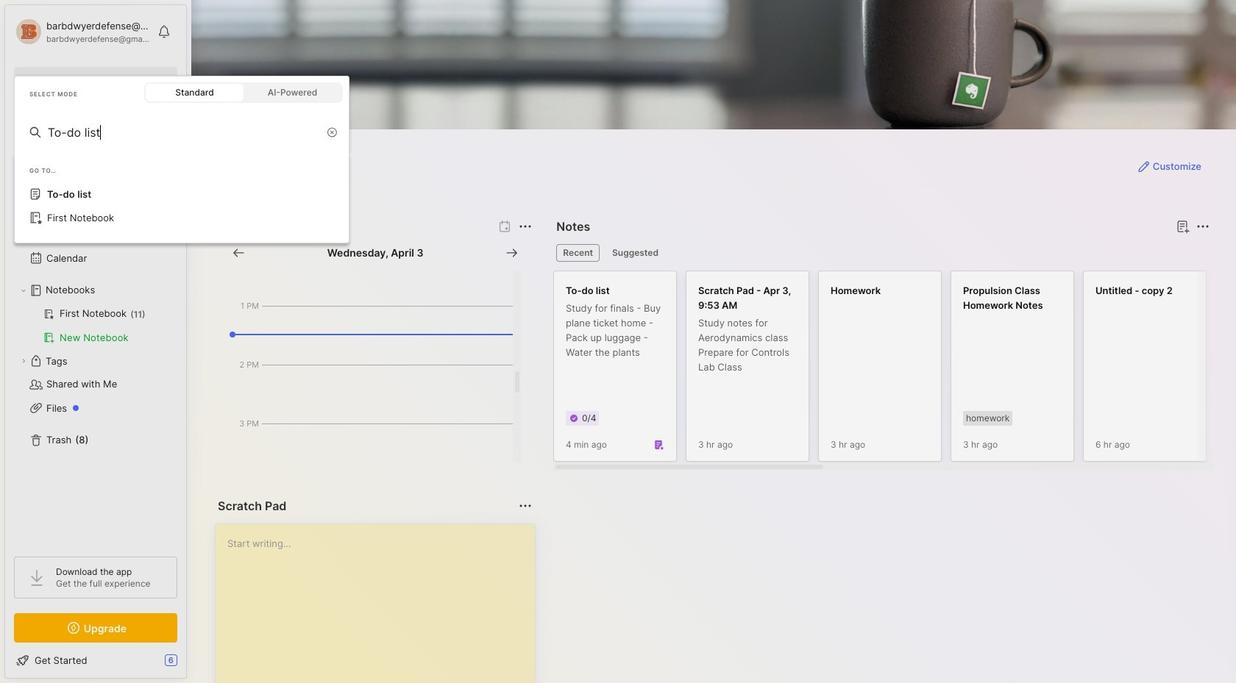 Task type: vqa. For each thing, say whether or not it's contained in the screenshot.
Main element
yes



Task type: describe. For each thing, give the bounding box(es) containing it.
expand notebooks image
[[19, 286, 28, 295]]

group inside tree
[[14, 302, 177, 349]]

main element
[[0, 0, 1236, 683]]

none search field search
[[48, 124, 319, 141]]

Search text field
[[40, 75, 164, 89]]



Task type: locate. For each thing, give the bounding box(es) containing it.
tree
[[5, 143, 186, 544]]

0 vertical spatial none search field
[[40, 73, 164, 90]]

expand tags image
[[19, 357, 28, 366]]

0 horizontal spatial tab
[[556, 244, 600, 262]]

click to collapse image
[[186, 656, 197, 674]]

None search field
[[40, 73, 164, 90], [48, 124, 319, 141]]

row group
[[554, 271, 1236, 471]]

2 tab from the left
[[606, 244, 665, 262]]

tab
[[556, 244, 600, 262], [606, 244, 665, 262]]

1 vertical spatial none search field
[[48, 124, 319, 141]]

Search results field
[[14, 153, 349, 244]]

group
[[14, 302, 177, 349]]

tab list
[[556, 244, 1207, 262]]

Search text field
[[48, 124, 319, 141]]

tree inside main element
[[5, 143, 186, 544]]

1 horizontal spatial tab
[[606, 244, 665, 262]]

1 tab from the left
[[556, 244, 600, 262]]

Start writing… text field
[[227, 525, 534, 683]]



